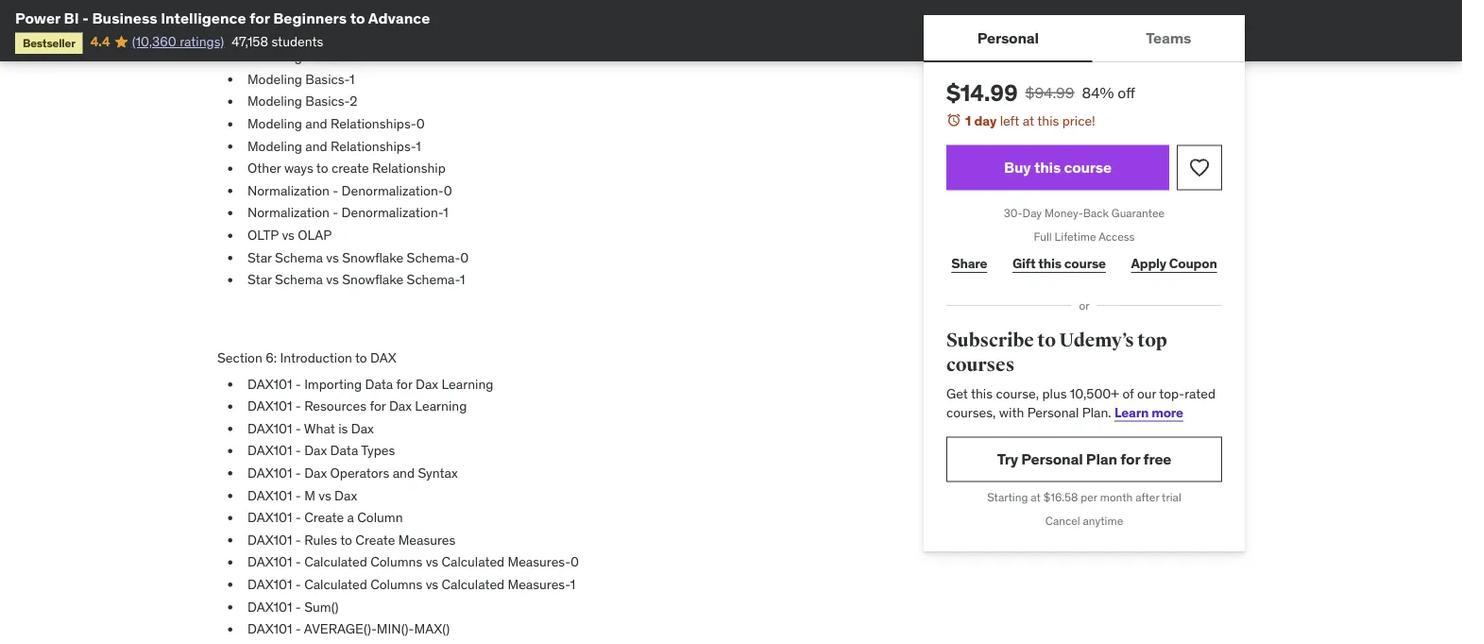 Task type: vqa. For each thing, say whether or not it's contained in the screenshot.
Exam
no



Task type: describe. For each thing, give the bounding box(es) containing it.
teams
[[1146, 28, 1192, 47]]

importing
[[304, 376, 362, 393]]

for down the dax
[[396, 376, 413, 393]]

6:
[[266, 350, 277, 367]]

power
[[15, 8, 60, 27]]

with
[[999, 404, 1024, 421]]

share
[[952, 255, 988, 272]]

buy this course
[[1004, 158, 1112, 177]]

dax up the "types"
[[389, 398, 412, 415]]

3 dax101 from the top
[[248, 420, 292, 437]]

bi
[[64, 8, 79, 27]]

2 denormalization- from the top
[[342, 205, 443, 222]]

more
[[1152, 404, 1184, 421]]

learn more
[[1115, 404, 1184, 421]]

average()-
[[304, 621, 377, 638]]

day
[[974, 112, 997, 129]]

olap
[[298, 227, 332, 244]]

bestseller
[[23, 35, 75, 50]]

plan
[[1086, 450, 1118, 469]]

try
[[997, 450, 1018, 469]]

gift this course link
[[1008, 245, 1111, 283]]

dax
[[370, 350, 397, 367]]

a
[[347, 510, 354, 527]]

off
[[1118, 83, 1136, 102]]

price!
[[1063, 112, 1096, 129]]

what
[[304, 420, 335, 437]]

teams button
[[1093, 15, 1245, 60]]

buy this course button
[[947, 145, 1170, 190]]

after
[[1136, 490, 1160, 505]]

(10,360 ratings)
[[132, 33, 224, 50]]

this for get
[[971, 385, 993, 402]]

day
[[1023, 206, 1042, 221]]

intelligence
[[161, 8, 246, 27]]

left
[[1000, 112, 1020, 129]]

1 denormalization- from the top
[[342, 182, 444, 199]]

dax up m
[[304, 465, 327, 482]]

1 relationships- from the top
[[331, 116, 416, 133]]

business
[[92, 8, 157, 27]]

learn
[[1115, 404, 1149, 421]]

min()-
[[377, 621, 414, 638]]

1 star from the top
[[248, 249, 272, 266]]

file
[[354, 26, 371, 43]]

1 schema from the top
[[275, 249, 323, 266]]

2 normalization from the top
[[248, 205, 330, 222]]

calculated down rules
[[304, 554, 367, 571]]

get
[[947, 385, 968, 402]]

1 day left at this price!
[[966, 112, 1096, 129]]

this for buy
[[1034, 158, 1061, 177]]

at inside starting at $16.58 per month after trial cancel anytime
[[1031, 490, 1041, 505]]

5 dax101 from the top
[[248, 465, 292, 482]]

this down $94.99
[[1038, 112, 1059, 129]]

plus
[[1043, 385, 1067, 402]]

students
[[272, 33, 323, 50]]

buy
[[1004, 158, 1031, 177]]

your
[[387, 4, 412, 21]]

for left free
[[1121, 450, 1141, 469]]

share button
[[947, 245, 993, 283]]

$94.99
[[1026, 83, 1075, 102]]

create
[[332, 160, 369, 177]]

dax up syntax
[[416, 376, 439, 393]]

6 dax101 from the top
[[248, 487, 292, 504]]

1 snowflake from the top
[[342, 249, 404, 266]]

4 dax101 from the top
[[248, 443, 292, 460]]

udemy's
[[1060, 329, 1134, 352]]

other
[[248, 160, 281, 177]]

this for gift
[[1039, 255, 1062, 272]]

1 vertical spatial data
[[330, 443, 358, 460]]

course for buy this course
[[1064, 158, 1112, 177]]

personal inside get this course, plus 10,500+ of our top-rated courses, with personal plan.
[[1028, 404, 1079, 421]]

to inside publishing and sharing your first report theme download file modeling basics-0 modeling basics-1 modeling basics-2 modeling and relationships-0 modeling and relationships-1 other ways to create relationship normalization - denormalization-0 normalization - denormalization-1 oltp vs olap star schema vs snowflake schema-0 star schema vs snowflake schema-1
[[316, 160, 328, 177]]

section 6: introduction to dax dax101 - importing data for dax learning dax101 - resources for dax learning dax101 - what is dax dax101 - dax data types dax101 - dax operators and syntax dax101 - m vs dax dax101 - create a column dax101 - rules to create measures dax101 - calculated columns vs calculated measures-0 dax101 - calculated columns vs calculated measures-1 dax101 - sum() dax101 - average()-min()-max()
[[217, 350, 579, 638]]

2 schema from the top
[[275, 272, 323, 289]]

3 modeling from the top
[[248, 93, 302, 110]]

dax down what
[[304, 443, 327, 460]]

calculated up sum() at the bottom of page
[[304, 577, 367, 594]]

subscribe to udemy's top courses
[[947, 329, 1168, 377]]

subscribe
[[947, 329, 1034, 352]]

month
[[1100, 490, 1133, 505]]

gift this course
[[1013, 255, 1106, 272]]

apply coupon button
[[1126, 245, 1223, 283]]

of
[[1123, 385, 1134, 402]]

course,
[[996, 385, 1039, 402]]

relationship
[[372, 160, 446, 177]]

1 dax101 from the top
[[248, 376, 292, 393]]

or
[[1079, 298, 1090, 313]]

publishing
[[248, 4, 310, 21]]

1 schema- from the top
[[407, 249, 460, 266]]

$14.99 $94.99 84% off
[[947, 78, 1136, 107]]

gift
[[1013, 255, 1036, 272]]

per
[[1081, 490, 1098, 505]]

operators
[[330, 465, 390, 482]]

courses
[[947, 353, 1015, 377]]

to left advance
[[350, 8, 365, 27]]

advance
[[368, 8, 430, 27]]

2 columns from the top
[[371, 577, 423, 594]]

try personal plan for free link
[[947, 437, 1223, 482]]

sum()
[[304, 599, 339, 616]]

1 vertical spatial learning
[[415, 398, 467, 415]]

to left the dax
[[355, 350, 367, 367]]

8 dax101 from the top
[[248, 532, 292, 549]]

theme
[[248, 26, 288, 43]]

2 dax101 from the top
[[248, 398, 292, 415]]

column
[[357, 510, 403, 527]]

$16.58
[[1044, 490, 1078, 505]]

personal button
[[924, 15, 1093, 60]]

47,158 students
[[232, 33, 323, 50]]

back
[[1083, 206, 1109, 221]]

9 dax101 from the top
[[248, 554, 292, 571]]

10,500+
[[1070, 385, 1120, 402]]

2 measures- from the top
[[508, 577, 570, 594]]

calculated up max()
[[442, 577, 505, 594]]

ratings)
[[180, 33, 224, 50]]

4.4
[[90, 33, 110, 50]]

alarm image
[[947, 112, 962, 128]]

3 basics- from the top
[[305, 93, 350, 110]]



Task type: locate. For each thing, give the bounding box(es) containing it.
create down column on the bottom left
[[356, 532, 395, 549]]

1 modeling from the top
[[248, 49, 302, 66]]

1 normalization from the top
[[248, 182, 330, 199]]

this right gift
[[1039, 255, 1062, 272]]

1 vertical spatial basics-
[[305, 71, 350, 88]]

calculated
[[304, 554, 367, 571], [442, 554, 505, 571], [304, 577, 367, 594], [442, 577, 505, 594]]

0 vertical spatial at
[[1023, 112, 1035, 129]]

guarantee
[[1112, 206, 1165, 221]]

84%
[[1082, 83, 1114, 102]]

2 course from the top
[[1065, 255, 1106, 272]]

1 vertical spatial create
[[356, 532, 395, 549]]

data down the dax
[[365, 376, 393, 393]]

0 vertical spatial data
[[365, 376, 393, 393]]

relationships- up create
[[331, 138, 416, 155]]

1 vertical spatial personal
[[1028, 404, 1079, 421]]

and
[[313, 4, 335, 21], [305, 116, 328, 133], [305, 138, 328, 155], [393, 465, 415, 482]]

1 vertical spatial relationships-
[[331, 138, 416, 155]]

personal down the plus
[[1028, 404, 1079, 421]]

$14.99
[[947, 78, 1018, 107]]

sharing
[[338, 4, 384, 21]]

data
[[365, 376, 393, 393], [330, 443, 358, 460]]

1 vertical spatial course
[[1065, 255, 1106, 272]]

for up 47,158
[[250, 8, 270, 27]]

max()
[[414, 621, 450, 638]]

dax101
[[248, 376, 292, 393], [248, 398, 292, 415], [248, 420, 292, 437], [248, 443, 292, 460], [248, 465, 292, 482], [248, 487, 292, 504], [248, 510, 292, 527], [248, 532, 292, 549], [248, 554, 292, 571], [248, 577, 292, 594], [248, 599, 292, 616], [248, 621, 292, 638]]

course inside gift this course link
[[1065, 255, 1106, 272]]

at left $16.58
[[1031, 490, 1041, 505]]

tab list
[[924, 15, 1245, 62]]

data down is on the bottom
[[330, 443, 358, 460]]

1 vertical spatial star
[[248, 272, 272, 289]]

tab list containing personal
[[924, 15, 1245, 62]]

0 vertical spatial star
[[248, 249, 272, 266]]

0 vertical spatial relationships-
[[331, 116, 416, 133]]

0 vertical spatial schema
[[275, 249, 323, 266]]

denormalization-
[[342, 182, 444, 199], [342, 205, 443, 222]]

1
[[350, 71, 355, 88], [966, 112, 972, 129], [416, 138, 421, 155], [443, 205, 449, 222], [460, 272, 465, 289], [570, 577, 576, 594]]

free
[[1144, 450, 1172, 469]]

for right resources
[[370, 398, 386, 415]]

this inside get this course, plus 10,500+ of our top-rated courses, with personal plan.
[[971, 385, 993, 402]]

1 measures- from the top
[[508, 554, 571, 571]]

1 inside section 6: introduction to dax dax101 - importing data for dax learning dax101 - resources for dax learning dax101 - what is dax dax101 - dax data types dax101 - dax operators and syntax dax101 - m vs dax dax101 - create a column dax101 - rules to create measures dax101 - calculated columns vs calculated measures-0 dax101 - calculated columns vs calculated measures-1 dax101 - sum() dax101 - average()-min()-max()
[[570, 577, 576, 594]]

2
[[350, 93, 357, 110]]

0 vertical spatial measures-
[[508, 554, 571, 571]]

is
[[338, 420, 348, 437]]

10 dax101 from the top
[[248, 577, 292, 594]]

2 relationships- from the top
[[331, 138, 416, 155]]

courses,
[[947, 404, 996, 421]]

1 vertical spatial columns
[[371, 577, 423, 594]]

snowflake up the dax
[[342, 272, 404, 289]]

47,158
[[232, 33, 268, 50]]

0 vertical spatial denormalization-
[[342, 182, 444, 199]]

2 schema- from the top
[[407, 272, 460, 289]]

this
[[1038, 112, 1059, 129], [1034, 158, 1061, 177], [1039, 255, 1062, 272], [971, 385, 993, 402]]

1 columns from the top
[[371, 554, 423, 571]]

power bi - business intelligence for beginners to advance
[[15, 8, 430, 27]]

relationships- down '2'
[[331, 116, 416, 133]]

5 modeling from the top
[[248, 138, 302, 155]]

course down the lifetime at top
[[1065, 255, 1106, 272]]

1 course from the top
[[1064, 158, 1112, 177]]

this right buy
[[1034, 158, 1061, 177]]

personal up $16.58
[[1022, 450, 1083, 469]]

columns
[[371, 554, 423, 571], [371, 577, 423, 594]]

top
[[1138, 329, 1168, 352]]

this inside button
[[1034, 158, 1061, 177]]

this up courses,
[[971, 385, 993, 402]]

add to wishlist image
[[1189, 156, 1211, 179]]

dax right is on the bottom
[[351, 420, 374, 437]]

at right left in the right of the page
[[1023, 112, 1035, 129]]

30-day money-back guarantee full lifetime access
[[1004, 206, 1165, 244]]

1 vertical spatial schema
[[275, 272, 323, 289]]

resources
[[304, 398, 367, 415]]

get this course, plus 10,500+ of our top-rated courses, with personal plan.
[[947, 385, 1216, 421]]

full
[[1034, 229, 1052, 244]]

1 vertical spatial at
[[1031, 490, 1041, 505]]

to down a
[[340, 532, 352, 549]]

schema
[[275, 249, 323, 266], [275, 272, 323, 289]]

dax
[[416, 376, 439, 393], [389, 398, 412, 415], [351, 420, 374, 437], [304, 443, 327, 460], [304, 465, 327, 482], [335, 487, 357, 504]]

and inside section 6: introduction to dax dax101 - importing data for dax learning dax101 - resources for dax learning dax101 - what is dax dax101 - dax data types dax101 - dax operators and syntax dax101 - m vs dax dax101 - create a column dax101 - rules to create measures dax101 - calculated columns vs calculated measures-0 dax101 - calculated columns vs calculated measures-1 dax101 - sum() dax101 - average()-min()-max()
[[393, 465, 415, 482]]

1 vertical spatial snowflake
[[342, 272, 404, 289]]

course inside 'buy this course' button
[[1064, 158, 1112, 177]]

measures-
[[508, 554, 571, 571], [508, 577, 570, 594]]

columns up the min()-
[[371, 577, 423, 594]]

2 vertical spatial personal
[[1022, 450, 1083, 469]]

vs
[[282, 227, 295, 244], [326, 249, 339, 266], [326, 272, 339, 289], [319, 487, 331, 504], [426, 554, 439, 571], [426, 577, 439, 594]]

snowflake down create
[[342, 249, 404, 266]]

anytime
[[1083, 514, 1124, 528]]

4 modeling from the top
[[248, 116, 302, 133]]

personal
[[978, 28, 1039, 47], [1028, 404, 1079, 421], [1022, 450, 1083, 469]]

publishing and sharing your first report theme download file modeling basics-0 modeling basics-1 modeling basics-2 modeling and relationships-0 modeling and relationships-1 other ways to create relationship normalization - denormalization-0 normalization - denormalization-1 oltp vs olap star schema vs snowflake schema-0 star schema vs snowflake schema-1
[[248, 4, 478, 289]]

course for gift this course
[[1065, 255, 1106, 272]]

dax up a
[[335, 487, 357, 504]]

create
[[304, 510, 344, 527], [356, 532, 395, 549]]

1 horizontal spatial create
[[356, 532, 395, 549]]

1 vertical spatial measures-
[[508, 577, 570, 594]]

0 horizontal spatial data
[[330, 443, 358, 460]]

apply coupon
[[1131, 255, 1218, 272]]

snowflake
[[342, 249, 404, 266], [342, 272, 404, 289]]

12 dax101 from the top
[[248, 621, 292, 638]]

apply
[[1131, 255, 1167, 272]]

(10,360
[[132, 33, 176, 50]]

0 vertical spatial snowflake
[[342, 249, 404, 266]]

2 vertical spatial basics-
[[305, 93, 350, 110]]

course up back
[[1064, 158, 1112, 177]]

7 dax101 from the top
[[248, 510, 292, 527]]

2 modeling from the top
[[248, 71, 302, 88]]

0 vertical spatial personal
[[978, 28, 1039, 47]]

to left udemy's
[[1038, 329, 1056, 352]]

1 vertical spatial schema-
[[407, 272, 460, 289]]

create up rules
[[304, 510, 344, 527]]

2 star from the top
[[248, 272, 272, 289]]

coupon
[[1170, 255, 1218, 272]]

trial
[[1162, 490, 1182, 505]]

to inside subscribe to udemy's top courses
[[1038, 329, 1056, 352]]

to right ways
[[316, 160, 328, 177]]

1 vertical spatial denormalization-
[[342, 205, 443, 222]]

0 vertical spatial basics-
[[305, 49, 350, 66]]

section
[[217, 350, 262, 367]]

schema-
[[407, 249, 460, 266], [407, 272, 460, 289]]

personal inside button
[[978, 28, 1039, 47]]

0
[[350, 49, 359, 66], [416, 116, 425, 133], [444, 182, 452, 199], [460, 249, 469, 266], [571, 554, 579, 571]]

relationships-
[[331, 116, 416, 133], [331, 138, 416, 155]]

0 vertical spatial create
[[304, 510, 344, 527]]

0 vertical spatial columns
[[371, 554, 423, 571]]

columns down the measures
[[371, 554, 423, 571]]

2 basics- from the top
[[305, 71, 350, 88]]

cancel
[[1046, 514, 1081, 528]]

starting
[[988, 490, 1028, 505]]

1 basics- from the top
[[305, 49, 350, 66]]

measures
[[398, 532, 456, 549]]

m
[[304, 487, 315, 504]]

access
[[1099, 229, 1135, 244]]

calculated down the measures
[[442, 554, 505, 571]]

types
[[361, 443, 395, 460]]

money-
[[1045, 206, 1083, 221]]

first
[[416, 4, 439, 21]]

2 snowflake from the top
[[342, 272, 404, 289]]

starting at $16.58 per month after trial cancel anytime
[[988, 490, 1182, 528]]

0 vertical spatial normalization
[[248, 182, 330, 199]]

rated
[[1185, 385, 1216, 402]]

0 vertical spatial learning
[[442, 376, 494, 393]]

1 vertical spatial normalization
[[248, 205, 330, 222]]

plan.
[[1082, 404, 1112, 421]]

download
[[291, 26, 350, 43]]

learn more link
[[1115, 404, 1184, 421]]

rules
[[304, 532, 337, 549]]

0 horizontal spatial create
[[304, 510, 344, 527]]

at
[[1023, 112, 1035, 129], [1031, 490, 1041, 505]]

lifetime
[[1055, 229, 1097, 244]]

modeling
[[248, 49, 302, 66], [248, 71, 302, 88], [248, 93, 302, 110], [248, 116, 302, 133], [248, 138, 302, 155]]

beginners
[[273, 8, 347, 27]]

report
[[442, 4, 478, 21]]

normalization down ways
[[248, 182, 330, 199]]

30-
[[1004, 206, 1023, 221]]

normalization up oltp
[[248, 205, 330, 222]]

1 horizontal spatial data
[[365, 376, 393, 393]]

0 vertical spatial course
[[1064, 158, 1112, 177]]

11 dax101 from the top
[[248, 599, 292, 616]]

0 inside section 6: introduction to dax dax101 - importing data for dax learning dax101 - resources for dax learning dax101 - what is dax dax101 - dax data types dax101 - dax operators and syntax dax101 - m vs dax dax101 - create a column dax101 - rules to create measures dax101 - calculated columns vs calculated measures-0 dax101 - calculated columns vs calculated measures-1 dax101 - sum() dax101 - average()-min()-max()
[[571, 554, 579, 571]]

0 vertical spatial schema-
[[407, 249, 460, 266]]

personal up $14.99
[[978, 28, 1039, 47]]

syntax
[[418, 465, 458, 482]]



